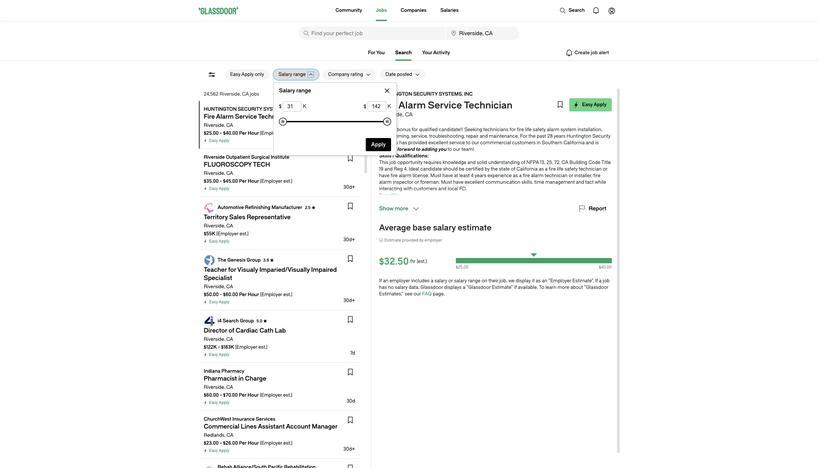 Task type: vqa. For each thing, say whether or not it's contained in the screenshot.
Driscoll's Santa
no



Task type: describe. For each thing, give the bounding box(es) containing it.
19
[[379, 167, 384, 172]]

ca for riverside, ca $50.00 - $60.00 per hour (employer est.)
[[226, 284, 233, 290]]

ca for riverside, ca $55k (employer est.)
[[226, 223, 233, 229]]

7d
[[350, 351, 355, 356]]

$183k
[[221, 345, 234, 350]]

programming,
[[379, 134, 410, 139]]

report
[[589, 206, 607, 212]]

ca inside huntington security systems, inc fire alarm service technician riverside, ca
[[405, 112, 413, 118]]

salary inside dropdown button
[[279, 72, 292, 77]]

$70.00
[[223, 393, 238, 398]]

fire up the while
[[594, 173, 601, 179]]

management
[[546, 180, 575, 185]]

30d+ for riverside, ca $55k (employer est.)
[[344, 237, 355, 243]]

or down title
[[603, 167, 607, 172]]

has inside if an employer includes a salary or salary range on their job, we display it as an "employer estimate".  if a job has no salary data, glassdoor displays a "glassdoor estimate" if available.  to learn more about "glassdoor estimates," see our
[[379, 285, 387, 291]]

inc for huntington security systems, inc fire alarm service technician riverside, ca
[[464, 91, 473, 97]]

company rating button
[[323, 69, 363, 80]]

for you
[[368, 50, 385, 56]]

our inside if an employer includes a salary or salary range on their job, we display it as an "employer estimate".  if a job has no salary data, glassdoor displays a "glassdoor estimate" if available.  to learn more about "glassdoor estimates," see our
[[414, 292, 421, 297]]

riverside, for riverside, ca $50.00 - $60.00 per hour (employer est.)
[[204, 284, 225, 290]]

easy apply for riverside, ca $25.00 - $40.00 per hour (employer est.)
[[209, 139, 229, 143]]

apply for riverside, ca $25.00 - $40.00 per hour (employer est.)
[[219, 139, 229, 143]]

0 horizontal spatial to
[[416, 147, 420, 152]]

0 vertical spatial technician
[[579, 167, 602, 172]]

apply up installation,
[[594, 102, 607, 108]]

company rating
[[328, 72, 363, 77]]

est.) for riverside, ca $35.00 - $45.00 per hour (employer est.)
[[283, 179, 293, 184]]

while
[[595, 180, 606, 185]]

apply for riverside, ca $55k (employer est.)
[[219, 239, 229, 244]]

easy apply only
[[230, 72, 264, 77]]

$60.00 inside riverside, ca $50.00 - $60.00 per hour (employer est.)
[[223, 292, 238, 298]]

solid
[[477, 160, 487, 166]]

a up skills,
[[519, 173, 522, 179]]

riverside, for riverside, ca $122k - $183k (employer est.)
[[204, 337, 225, 343]]

about
[[571, 285, 583, 291]]

ideal
[[409, 167, 419, 172]]

est.) for redlands, ca $23.00 - $26.00 per hour (employer est.)
[[283, 441, 292, 447]]

we
[[509, 278, 515, 284]]

easy apply for riverside, ca $55k (employer est.)
[[209, 239, 229, 244]]

72,
[[554, 160, 561, 166]]

i4
[[218, 319, 222, 324]]

1 horizontal spatial of
[[521, 160, 526, 166]]

per for $26.00
[[239, 441, 247, 447]]

forward
[[397, 147, 415, 152]]

easy inside easy apply only button
[[230, 72, 240, 77]]

alarm up 28
[[547, 127, 560, 133]]

range inside if an employer includes a salary or salary range on their job, we display it as an "employer estimate".  if a job has no salary data, glassdoor displays a "glassdoor estimate" if available.  to learn more about "glassdoor estimates," see our
[[468, 278, 481, 284]]

- for $60.00
[[220, 292, 222, 298]]

2 $ from the left
[[364, 103, 366, 110]]

ca for riverside, ca $122k - $183k (employer est.)
[[226, 337, 233, 343]]

$55k
[[204, 231, 215, 237]]

certified
[[466, 167, 484, 172]]

service
[[449, 140, 465, 146]]

fire
[[379, 100, 396, 111]]

0 vertical spatial for
[[368, 50, 376, 56]]

Search keyword field
[[298, 27, 446, 40]]

outpatient
[[226, 155, 250, 160]]

30d+ for riverside, ca $35.00 - $45.00 per hour (employer est.)
[[344, 185, 355, 190]]

this
[[379, 160, 388, 166]]

activity
[[433, 50, 450, 56]]

local
[[448, 186, 458, 192]]

per for $70.00
[[239, 393, 247, 398]]

per for $60.00
[[239, 292, 247, 298]]

reg
[[394, 167, 403, 172]]

genesis
[[227, 258, 246, 263]]

4
[[471, 173, 474, 179]]

title
[[602, 160, 611, 166]]

★ for i4 search group
[[263, 319, 267, 324]]

you
[[438, 147, 447, 152]]

benefits:
[[379, 193, 400, 198]]

in
[[537, 140, 541, 146]]

community link
[[336, 0, 362, 21]]

(employer inside riverside, ca $122k - $183k (employer est.)
[[235, 345, 257, 350]]

(employer for riverside, ca $60.00 - $70.00 per hour (employer est.)
[[260, 393, 282, 398]]

1 vertical spatial by
[[419, 238, 424, 243]]

alarm up time
[[531, 173, 544, 179]]

0 vertical spatial must
[[430, 173, 441, 179]]

riverside, ca $50.00 - $60.00 per hour (employer est.)
[[204, 284, 293, 298]]

easy apply for riverside, ca $60.00 - $70.00 per hour (employer est.)
[[209, 401, 229, 405]]

salary range button
[[273, 69, 306, 80]]

i4 search group 5.0 ★
[[218, 319, 267, 324]]

automotive refinishing manufacturer logo image
[[204, 203, 215, 213]]

on inside if an employer includes a salary or salary range on their job, we display it as an "employer estimate".  if a job has no salary data, glassdoor displays a "glassdoor estimate" if available.  to learn more about "glassdoor estimates," see our
[[482, 278, 487, 284]]

2 horizontal spatial to
[[466, 140, 471, 146]]

riverside outpatient surgical institute
[[204, 155, 289, 160]]

sign
[[379, 127, 389, 133]]

institute
[[271, 155, 289, 160]]

1 vertical spatial search
[[395, 50, 412, 56]]

ca left jobs
[[242, 91, 249, 97]]

★ for automotive refinishing manufacturer
[[312, 206, 316, 210]]

huntington
[[567, 134, 591, 139]]

the genesis group logo image
[[204, 255, 215, 266]]

0 vertical spatial customers
[[512, 140, 536, 146]]

skills
[[379, 153, 392, 159]]

fire up skills,
[[523, 173, 530, 179]]

huntington security systems, inc fire alarm service technician riverside, ca
[[379, 91, 513, 118]]

troubleshooting,
[[429, 134, 465, 139]]

date posted button
[[380, 69, 412, 80]]

tact
[[585, 180, 594, 185]]

0 horizontal spatial the
[[491, 167, 498, 172]]

per for $40.00
[[239, 131, 247, 136]]

systems, for huntington security systems, inc fire alarm service technician riverside, ca
[[439, 91, 463, 97]]

and left the is
[[586, 140, 594, 146]]

estimate
[[384, 238, 401, 243]]

1 vertical spatial must
[[441, 180, 452, 185]]

to
[[539, 285, 545, 291]]

more inside popup button
[[395, 206, 408, 212]]

as inside if an employer includes a salary or salary range on their job, we display it as an "employer estimate".  if a job has no salary data, glassdoor displays a "glassdoor estimate" if available.  to learn more about "glassdoor estimates," see our
[[536, 278, 541, 284]]

and left local
[[438, 186, 447, 192]]

est.) for riverside, ca $25.00 - $40.00 per hour (employer est.)
[[283, 131, 293, 136]]

manufacturer
[[272, 205, 302, 211]]

systems, for huntington security systems, inc
[[263, 107, 288, 112]]

riverside, for riverside, ca $55k (employer est.)
[[204, 223, 225, 229]]

24,562 riverside, ca jobs
[[204, 91, 259, 97]]

$40.00 inside riverside, ca $25.00 - $40.00 per hour (employer est.)
[[223, 131, 238, 136]]

apply for riverside, ca $35.00 - $45.00 per hour (employer est.)
[[219, 187, 229, 191]]

30d+ for riverside, ca $50.00 - $60.00 per hour (employer est.)
[[344, 298, 355, 304]]

0 horizontal spatial of
[[511, 167, 516, 172]]

apply for riverside, ca $50.00 - $60.00 per hour (employer est.)
[[219, 300, 229, 305]]

nfpa
[[527, 160, 539, 166]]

is
[[595, 140, 599, 146]]

2 slider from the left
[[383, 118, 391, 126]]

(employer inside "riverside, ca $55k (employer est.)"
[[216, 231, 239, 237]]

fire down reg
[[391, 173, 398, 179]]

apply for riverside, ca $122k - $183k (employer est.)
[[219, 353, 229, 357]]

1 vertical spatial provided
[[402, 238, 418, 243]]

$50.00
[[204, 292, 219, 298]]

on inside sign on bonus for qualified candidate!! seeking technicians for fire life safety alarm system installation, programming, service, troubleshooting, repair and maintenance. for the past 28 years huntington security systems has provided excellent service to our commmercial customers in southern california and is looking forward to adding you to our team! skills / qualifications: this job opportunity requires knowledge and solid understanding of nfpa 13, 25, 72, ca building code title 19 and reg 4. ideal candidate should be certified by the state of california as a fire life safety technician or have fire alarm license. must have at least 4 years experience as a fire alarm technician or installer, fire alarm inspector or foreman. must have excellent communication skills, time management and tact while interacting with customers and local fd. benefits:
[[390, 127, 396, 133]]

$32.50 /hr (est.)
[[379, 256, 427, 267]]

posted
[[397, 72, 412, 77]]

search link
[[395, 50, 412, 61]]

and down installer,
[[576, 180, 584, 185]]

easy apply inside button
[[582, 102, 607, 108]]

churchwest
[[204, 417, 231, 423]]

ca for riverside, ca $25.00 - $40.00 per hour (employer est.)
[[226, 123, 233, 128]]

"employer
[[549, 278, 571, 284]]

installer,
[[575, 173, 592, 179]]

1 vertical spatial salary
[[279, 88, 295, 94]]

be
[[459, 167, 465, 172]]

riverside, right 24,562
[[220, 91, 241, 97]]

hour for $70.00
[[248, 393, 259, 398]]

(employer for riverside, ca $50.00 - $60.00 per hour (employer est.)
[[260, 292, 282, 298]]

easy apply for redlands, ca $23.00 - $26.00 per hour (employer est.)
[[209, 449, 229, 453]]

per for $45.00
[[239, 179, 247, 184]]

least
[[459, 173, 470, 179]]

riverside, ca $60.00 - $70.00 per hour (employer est.)
[[204, 385, 292, 398]]

1 horizontal spatial california
[[564, 140, 585, 146]]

est.) inside riverside, ca $122k - $183k (employer est.)
[[259, 345, 268, 350]]

1 for from the left
[[412, 127, 418, 133]]

30d
[[347, 399, 355, 404]]

fd.
[[459, 186, 467, 192]]

1 vertical spatial technician
[[545, 173, 568, 179]]

service,
[[411, 134, 428, 139]]

hour for $40.00
[[248, 131, 259, 136]]

company
[[328, 72, 350, 77]]

2 horizontal spatial have
[[453, 180, 464, 185]]

1 vertical spatial excellent
[[465, 180, 485, 185]]

(employer for riverside, ca $25.00 - $40.00 per hour (employer est.)
[[260, 131, 282, 136]]

2 an from the left
[[542, 278, 548, 284]]

est.) inside "riverside, ca $55k (employer est.)"
[[240, 231, 249, 237]]

- for $70.00
[[220, 393, 222, 398]]

redlands, ca $23.00 - $26.00 per hour (employer est.)
[[204, 433, 292, 447]]

0 vertical spatial safety
[[533, 127, 546, 133]]

a right 'displays'
[[463, 285, 466, 291]]

search inside search button
[[569, 8, 585, 13]]

salary range inside dropdown button
[[279, 72, 306, 77]]

1 vertical spatial range
[[296, 88, 311, 94]]

apply left only
[[241, 72, 254, 77]]

jobs link
[[376, 0, 387, 21]]

1 vertical spatial salary range
[[279, 88, 311, 94]]

hour for $60.00
[[248, 292, 259, 298]]

1 slider from the left
[[279, 118, 287, 126]]

code
[[589, 160, 601, 166]]

2 "glassdoor from the left
[[584, 285, 609, 291]]

ca inside sign on bonus for qualified candidate!! seeking technicians for fire life safety alarm system installation, programming, service, troubleshooting, repair and maintenance. for the past 28 years huntington security systems has provided excellent service to our commmercial customers in southern california and is looking forward to adding you to our team! skills / qualifications: this job opportunity requires knowledge and solid understanding of nfpa 13, 25, 72, ca building code title 19 and reg 4. ideal candidate should be certified by the state of california as a fire life safety technician or have fire alarm license. must have at least 4 years experience as a fire alarm technician or installer, fire alarm inspector or foreman. must have excellent communication skills, time management and tact while interacting with customers and local fd. benefits:
[[562, 160, 569, 166]]

1 vertical spatial california
[[517, 167, 538, 172]]

hour for $26.00
[[248, 441, 259, 447]]

1 horizontal spatial life
[[557, 167, 564, 172]]

the
[[218, 258, 226, 263]]

fire down 25,
[[549, 167, 556, 172]]

1 horizontal spatial to
[[448, 147, 452, 152]]

average base salary estimate
[[379, 223, 492, 233]]

$35.00
[[204, 179, 219, 184]]

date posted
[[386, 72, 412, 77]]

group for the genesis group
[[247, 258, 261, 263]]

close dropdown image
[[383, 87, 391, 95]]

security
[[593, 134, 611, 139]]

group for i4 search group
[[240, 319, 254, 324]]

if an employer includes a salary or salary range on their job, we display it as an "employer estimate".  if a job has no salary data, glassdoor displays a "glassdoor estimate" if available.  to learn more about "glassdoor estimates," see our
[[379, 278, 610, 297]]

report button
[[578, 205, 607, 213]]

0 horizontal spatial have
[[379, 173, 390, 179]]

display
[[516, 278, 531, 284]]

alarm up the interacting
[[379, 180, 392, 185]]

1 an from the left
[[383, 278, 389, 284]]

refinishing
[[245, 205, 271, 211]]



Task type: locate. For each thing, give the bounding box(es) containing it.
1 horizontal spatial safety
[[565, 167, 578, 172]]

if
[[514, 285, 517, 291]]

/hr
[[410, 259, 416, 265]]

repair
[[466, 134, 479, 139]]

qualifications:
[[395, 153, 429, 159]]

(employer inside riverside, ca $60.00 - $70.00 per hour (employer est.)
[[260, 393, 282, 398]]

riverside, inside riverside, ca $50.00 - $60.00 per hour (employer est.)
[[204, 284, 225, 290]]

2 k from the left
[[387, 103, 391, 110]]

(employer right $55k at left
[[216, 231, 239, 237]]

0 vertical spatial job
[[390, 160, 396, 166]]

1 vertical spatial huntington
[[204, 107, 237, 112]]

california
[[564, 140, 585, 146], [517, 167, 538, 172]]

automotive
[[218, 205, 244, 211]]

$25.00
[[204, 131, 219, 136], [456, 265, 469, 270]]

california down "nfpa"
[[517, 167, 538, 172]]

5 per from the top
[[239, 441, 247, 447]]

0 vertical spatial salary
[[279, 72, 292, 77]]

0 horizontal spatial if
[[379, 278, 382, 284]]

estimate".
[[573, 278, 594, 284]]

0 vertical spatial of
[[521, 160, 526, 166]]

indiana pharmacy
[[204, 369, 244, 374]]

riverside, ca $55k (employer est.)
[[204, 223, 249, 237]]

customers down the foreman.
[[414, 186, 437, 192]]

1 vertical spatial as
[[513, 173, 518, 179]]

1 k from the left
[[303, 103, 306, 110]]

0 horizontal spatial "glassdoor
[[467, 285, 491, 291]]

hour right $45.00
[[248, 179, 259, 184]]

has inside sign on bonus for qualified candidate!! seeking technicians for fire life safety alarm system installation, programming, service, troubleshooting, repair and maintenance. for the past 28 years huntington security systems has provided excellent service to our commmercial customers in southern california and is looking forward to adding you to our team! skills / qualifications: this job opportunity requires knowledge and solid understanding of nfpa 13, 25, 72, ca building code title 19 and reg 4. ideal candidate should be certified by the state of california as a fire life safety technician or have fire alarm license. must have at least 4 years experience as a fire alarm technician or installer, fire alarm inspector or foreman. must have excellent communication skills, time management and tact while interacting with customers and local fd. benefits:
[[399, 140, 407, 146]]

ca inside riverside, ca $25.00 - $40.00 per hour (employer est.)
[[226, 123, 233, 128]]

apply down $70.00
[[219, 401, 229, 405]]

apply down "riverside, ca $55k (employer est.)"
[[219, 239, 229, 244]]

1 if from the left
[[379, 278, 382, 284]]

0 horizontal spatial huntington
[[204, 107, 237, 112]]

1 horizontal spatial has
[[399, 140, 407, 146]]

1 vertical spatial the
[[491, 167, 498, 172]]

0 horizontal spatial $40.00
[[223, 131, 238, 136]]

only
[[255, 72, 264, 77]]

ca for riverside, ca $60.00 - $70.00 per hour (employer est.)
[[226, 385, 233, 391]]

systems
[[379, 140, 398, 146]]

2 for from the left
[[510, 127, 516, 133]]

systems, inside huntington security systems, inc fire alarm service technician riverside, ca
[[439, 91, 463, 97]]

apply down $45.00
[[219, 187, 229, 191]]

"glassdoor down their
[[467, 285, 491, 291]]

have down should
[[443, 173, 453, 179]]

security down jobs
[[238, 107, 262, 112]]

1 vertical spatial our
[[453, 147, 461, 152]]

show
[[379, 206, 394, 212]]

more inside if an employer includes a salary or salary range on their job, we display it as an "employer estimate".  if a job has no salary data, glassdoor displays a "glassdoor estimate" if available.  to learn more about "glassdoor estimates," see our
[[558, 285, 569, 291]]

riverside, inside "riverside, ca $55k (employer est.)"
[[204, 223, 225, 229]]

2.5
[[305, 206, 311, 210]]

provided inside sign on bonus for qualified candidate!! seeking technicians for fire life safety alarm system installation, programming, service, troubleshooting, repair and maintenance. for the past 28 years huntington security systems has provided excellent service to our commmercial customers in southern california and is looking forward to adding you to our team! skills / qualifications: this job opportunity requires knowledge and solid understanding of nfpa 13, 25, 72, ca building code title 19 and reg 4. ideal candidate should be certified by the state of california as a fire life safety technician or have fire alarm license. must have at least 4 years experience as a fire alarm technician or installer, fire alarm inspector or foreman. must have excellent communication skills, time management and tact while interacting with customers and local fd. benefits:
[[408, 140, 427, 146]]

show more
[[379, 206, 408, 212]]

1 horizontal spatial if
[[595, 278, 598, 284]]

of right state
[[511, 167, 516, 172]]

inc inside jobs list element
[[289, 107, 297, 112]]

must
[[430, 173, 441, 179], [441, 180, 452, 185]]

Search location field
[[446, 27, 519, 40]]

ca inside riverside, ca $122k - $183k (employer est.)
[[226, 337, 233, 343]]

2 vertical spatial range
[[468, 278, 481, 284]]

job right estimate".
[[603, 278, 610, 284]]

easy apply for riverside, ca $35.00 - $45.00 per hour (employer est.)
[[209, 187, 229, 191]]

riverside, for riverside, ca $25.00 - $40.00 per hour (employer est.)
[[204, 123, 225, 128]]

riverside, for riverside, ca $35.00 - $45.00 per hour (employer est.)
[[204, 171, 225, 176]]

provided down service, on the right top
[[408, 140, 427, 146]]

estimate
[[458, 223, 492, 233]]

has
[[399, 140, 407, 146], [379, 285, 387, 291]]

ca for riverside, ca $35.00 - $45.00 per hour (employer est.)
[[226, 171, 233, 176]]

huntington inside huntington security systems, inc fire alarm service technician riverside, ca
[[379, 91, 412, 97]]

0 vertical spatial has
[[399, 140, 407, 146]]

riverside, inside riverside, ca $60.00 - $70.00 per hour (employer est.)
[[204, 385, 225, 391]]

per inside riverside, ca $25.00 - $40.00 per hour (employer est.)
[[239, 131, 247, 136]]

riverside,
[[220, 91, 241, 97], [379, 112, 404, 118], [204, 123, 225, 128], [204, 171, 225, 176], [204, 223, 225, 229], [204, 284, 225, 290], [204, 337, 225, 343], [204, 385, 225, 391]]

salary up 'displays'
[[454, 278, 467, 284]]

group left 3.9
[[247, 258, 261, 263]]

systems, inside jobs list element
[[263, 107, 288, 112]]

your
[[422, 50, 432, 56]]

est.) inside riverside, ca $60.00 - $70.00 per hour (employer est.)
[[283, 393, 292, 398]]

0 horizontal spatial $25.00
[[204, 131, 219, 136]]

employer
[[425, 238, 442, 243], [390, 278, 410, 284]]

ca down genesis
[[226, 284, 233, 290]]

pharmacy
[[222, 369, 244, 374]]

experience
[[488, 173, 512, 179]]

per inside riverside, ca $35.00 - $45.00 per hour (employer est.)
[[239, 179, 247, 184]]

"glassdoor
[[467, 285, 491, 291], [584, 285, 609, 291]]

for inside sign on bonus for qualified candidate!! seeking technicians for fire life safety alarm system installation, programming, service, troubleshooting, repair and maintenance. for the past 28 years huntington security systems has provided excellent service to our commmercial customers in southern california and is looking forward to adding you to our team! skills / qualifications: this job opportunity requires knowledge and solid understanding of nfpa 13, 25, 72, ca building code title 19 and reg 4. ideal candidate should be certified by the state of california as a fire life safety technician or have fire alarm license. must have at least 4 years experience as a fire alarm technician or installer, fire alarm inspector or foreman. must have excellent communication skills, time management and tact while interacting with customers and local fd. benefits:
[[520, 134, 528, 139]]

security inside huntington security systems, inc fire alarm service technician riverside, ca
[[413, 91, 438, 97]]

technician up management
[[545, 173, 568, 179]]

job down the /
[[390, 160, 396, 166]]

easy for redlands, ca $23.00 - $26.00 per hour (employer est.)
[[209, 449, 218, 453]]

(employer down institute
[[260, 179, 282, 184]]

a
[[545, 167, 548, 172], [519, 173, 522, 179], [431, 278, 433, 284], [599, 278, 602, 284], [463, 285, 466, 291]]

past
[[537, 134, 546, 139]]

our down data,
[[414, 292, 421, 297]]

1 "glassdoor from the left
[[467, 285, 491, 291]]

salaries link
[[441, 0, 459, 21]]

apply for riverside, ca $60.00 - $70.00 per hour (employer est.)
[[219, 401, 229, 405]]

2 horizontal spatial our
[[472, 140, 479, 146]]

1 vertical spatial inc
[[289, 107, 297, 112]]

per inside riverside, ca $60.00 - $70.00 per hour (employer est.)
[[239, 393, 247, 398]]

alarm
[[547, 127, 560, 133], [399, 173, 412, 179], [531, 173, 544, 179], [379, 180, 392, 185]]

1 horizontal spatial for
[[510, 127, 516, 133]]

est.) inside riverside, ca $50.00 - $60.00 per hour (employer est.)
[[283, 292, 293, 298]]

jobs list element
[[199, 101, 364, 469]]

salary up see
[[395, 285, 408, 291]]

1 per from the top
[[239, 131, 247, 136]]

easy up riverside
[[209, 139, 218, 143]]

est.) inside riverside, ca $35.00 - $45.00 per hour (employer est.)
[[283, 179, 293, 184]]

riverside, inside riverside, ca $25.00 - $40.00 per hour (employer est.)
[[204, 123, 225, 128]]

for
[[412, 127, 418, 133], [510, 127, 516, 133]]

hour for $45.00
[[248, 179, 259, 184]]

riverside, for riverside, ca $60.00 - $70.00 per hour (employer est.)
[[204, 385, 225, 391]]

1 horizontal spatial $40.00
[[599, 265, 612, 270]]

0 horizontal spatial security
[[238, 107, 262, 112]]

salary
[[279, 72, 292, 77], [279, 88, 295, 94]]

ca up $70.00
[[226, 385, 233, 391]]

years right 4
[[475, 173, 486, 179]]

0 horizontal spatial years
[[475, 173, 486, 179]]

or down license.
[[415, 180, 419, 185]]

hour inside riverside, ca $60.00 - $70.00 per hour (employer est.)
[[248, 393, 259, 398]]

easy up installation,
[[582, 102, 593, 108]]

and right 19
[[385, 167, 393, 172]]

0 vertical spatial search
[[569, 8, 585, 13]]

jobs
[[376, 8, 387, 13]]

0 vertical spatial $25.00
[[204, 131, 219, 136]]

and right repair
[[480, 134, 488, 139]]

0 vertical spatial systems,
[[439, 91, 463, 97]]

ca inside "riverside, ca $55k (employer est.)"
[[226, 223, 233, 229]]

hour inside riverside, ca $50.00 - $60.00 per hour (employer est.)
[[248, 292, 259, 298]]

★ right 5.0
[[263, 319, 267, 324]]

(employer for redlands, ca $23.00 - $26.00 per hour (employer est.)
[[260, 441, 282, 447]]

0 vertical spatial $60.00
[[223, 292, 238, 298]]

- inside riverside, ca $122k - $183k (employer est.)
[[218, 345, 220, 350]]

faq
[[422, 292, 432, 297]]

candidate
[[421, 167, 442, 172]]

faq page.
[[422, 292, 445, 297]]

1 vertical spatial customers
[[414, 186, 437, 192]]

time
[[535, 180, 544, 185]]

$25.00 inside riverside, ca $25.00 - $40.00 per hour (employer est.)
[[204, 131, 219, 136]]

(employer up 5.0
[[260, 292, 282, 298]]

apply down $183k
[[219, 353, 229, 357]]

ca down alarm at the top of the page
[[405, 112, 413, 118]]

(employer for riverside, ca $35.00 - $45.00 per hour (employer est.)
[[260, 179, 282, 184]]

0 horizontal spatial for
[[368, 50, 376, 56]]

0 horizontal spatial california
[[517, 167, 538, 172]]

per inside redlands, ca $23.00 - $26.00 per hour (employer est.)
[[239, 441, 247, 447]]

★ inside i4 search group 5.0 ★
[[263, 319, 267, 324]]

or up 'displays'
[[449, 278, 453, 284]]

by inside sign on bonus for qualified candidate!! seeking technicians for fire life safety alarm system installation, programming, service, troubleshooting, repair and maintenance. for the past 28 years huntington security systems has provided excellent service to our commmercial customers in southern california and is looking forward to adding you to our team! skills / qualifications: this job opportunity requires knowledge and solid understanding of nfpa 13, 25, 72, ca building code title 19 and reg 4. ideal candidate should be certified by the state of california as a fire life safety technician or have fire alarm license. must have at least 4 years experience as a fire alarm technician or installer, fire alarm inspector or foreman. must have excellent communication skills, time management and tact while interacting with customers and local fd. benefits:
[[485, 167, 490, 172]]

★ right 3.9
[[270, 258, 274, 263]]

for left past
[[520, 134, 528, 139]]

0 vertical spatial excellent
[[429, 140, 448, 146]]

1 horizontal spatial years
[[554, 134, 566, 139]]

huntington for huntington security systems, inc fire alarm service technician riverside, ca
[[379, 91, 412, 97]]

4 30d+ from the top
[[344, 447, 355, 452]]

range
[[293, 72, 306, 77], [296, 88, 311, 94], [468, 278, 481, 284]]

13,
[[540, 160, 546, 166]]

0 vertical spatial as
[[539, 167, 544, 172]]

2 30d+ from the top
[[344, 237, 355, 243]]

insurance
[[233, 417, 255, 423]]

★ for the genesis group
[[270, 258, 274, 263]]

fire
[[517, 127, 524, 133], [549, 167, 556, 172], [391, 173, 398, 179], [523, 173, 530, 179], [594, 173, 601, 179]]

est.) inside riverside, ca $25.00 - $40.00 per hour (employer est.)
[[283, 131, 293, 136]]

est.) for riverside, ca $50.00 - $60.00 per hour (employer est.)
[[283, 292, 293, 298]]

1 vertical spatial for
[[520, 134, 528, 139]]

huntington inside jobs list element
[[204, 107, 237, 112]]

riverside, down 24,562
[[204, 123, 225, 128]]

- for $183k
[[218, 345, 220, 350]]

alarm down the 4. on the top of the page
[[399, 173, 412, 179]]

30d+ for redlands, ca $23.00 - $26.00 per hour (employer est.)
[[344, 447, 355, 452]]

- for $26.00
[[220, 441, 222, 447]]

of left "nfpa"
[[521, 160, 526, 166]]

1 30d+ from the top
[[344, 185, 355, 190]]

for up service, on the right top
[[412, 127, 418, 133]]

0 horizontal spatial customers
[[414, 186, 437, 192]]

- for $45.00
[[220, 179, 222, 184]]

- inside redlands, ca $23.00 - $26.00 per hour (employer est.)
[[220, 441, 222, 447]]

1 vertical spatial more
[[558, 285, 569, 291]]

easy apply for riverside, ca $50.00 - $60.00 per hour (employer est.)
[[209, 300, 229, 305]]

easy for riverside, ca $55k (employer est.)
[[209, 239, 218, 244]]

riverside, up $50.00
[[204, 284, 225, 290]]

1 vertical spatial $25.00
[[456, 265, 469, 270]]

1 horizontal spatial inc
[[464, 91, 473, 97]]

1 vertical spatial $60.00
[[204, 393, 219, 398]]

by down solid
[[485, 167, 490, 172]]

group left 5.0
[[240, 319, 254, 324]]

0 vertical spatial inc
[[464, 91, 473, 97]]

0 horizontal spatial technician
[[545, 173, 568, 179]]

i4 search group logo image
[[204, 316, 215, 327]]

2 horizontal spatial search
[[569, 8, 585, 13]]

available.
[[518, 285, 538, 291]]

1 horizontal spatial the
[[529, 134, 536, 139]]

candidate!!
[[439, 127, 463, 133]]

3 per from the top
[[239, 292, 247, 298]]

24,562
[[204, 91, 219, 97]]

easy apply down $23.00
[[209, 449, 229, 453]]

1 vertical spatial security
[[238, 107, 262, 112]]

inc for huntington security systems, inc
[[289, 107, 297, 112]]

$40.00
[[223, 131, 238, 136], [599, 265, 612, 270]]

none field search location
[[446, 27, 519, 40]]

our down service
[[453, 147, 461, 152]]

★ inside automotive refinishing manufacturer 2.5 ★
[[312, 206, 316, 210]]

slider
[[279, 118, 287, 126], [383, 118, 391, 126]]

more down "employer
[[558, 285, 569, 291]]

1 horizontal spatial k
[[387, 103, 391, 110]]

2 vertical spatial our
[[414, 292, 421, 297]]

search button
[[556, 4, 588, 17]]

1 vertical spatial of
[[511, 167, 516, 172]]

0 vertical spatial years
[[554, 134, 566, 139]]

if right estimate".
[[595, 278, 598, 284]]

0 vertical spatial california
[[564, 140, 585, 146]]

0 vertical spatial the
[[529, 134, 536, 139]]

0 vertical spatial $40.00
[[223, 131, 238, 136]]

a down 25,
[[545, 167, 548, 172]]

commmercial
[[480, 140, 511, 146]]

$25.00 up riverside
[[204, 131, 219, 136]]

1 horizontal spatial $60.00
[[223, 292, 238, 298]]

huntington for huntington security systems, inc
[[204, 107, 237, 112]]

hour inside riverside, ca $35.00 - $45.00 per hour (employer est.)
[[248, 179, 259, 184]]

easy for riverside, ca $25.00 - $40.00 per hour (employer est.)
[[209, 139, 218, 143]]

- for $40.00
[[220, 131, 222, 136]]

security for huntington security systems, inc fire alarm service technician riverside, ca
[[413, 91, 438, 97]]

if up the estimates,"
[[379, 278, 382, 284]]

$
[[279, 103, 282, 110], [364, 103, 366, 110]]

$60.00 inside riverside, ca $60.00 - $70.00 per hour (employer est.)
[[204, 393, 219, 398]]

for up maintenance. at the top right
[[510, 127, 516, 133]]

you
[[376, 50, 385, 56]]

license.
[[413, 173, 429, 179]]

- inside riverside, ca $25.00 - $40.00 per hour (employer est.)
[[220, 131, 222, 136]]

ca inside riverside, ca $50.00 - $60.00 per hour (employer est.)
[[226, 284, 233, 290]]

inspector
[[393, 180, 413, 185]]

hour inside riverside, ca $25.00 - $40.00 per hour (employer est.)
[[248, 131, 259, 136]]

group
[[247, 258, 261, 263], [240, 319, 254, 324]]

on up programming,
[[390, 127, 396, 133]]

page.
[[433, 292, 445, 297]]

show more button
[[379, 205, 420, 213]]

open filter menu image
[[208, 71, 216, 79]]

ca inside riverside, ca $60.00 - $70.00 per hour (employer est.)
[[226, 385, 233, 391]]

salary right only
[[279, 72, 292, 77]]

0 vertical spatial group
[[247, 258, 261, 263]]

employer inside if an employer includes a salary or salary range on their job, we display it as an "employer estimate".  if a job has no salary data, glassdoor displays a "glassdoor estimate" if available.  to learn more about "glassdoor estimates," see our
[[390, 278, 410, 284]]

(employer inside redlands, ca $23.00 - $26.00 per hour (employer est.)
[[260, 441, 282, 447]]

1 horizontal spatial excellent
[[465, 180, 485, 185]]

0 vertical spatial huntington
[[379, 91, 412, 97]]

0 horizontal spatial by
[[419, 238, 424, 243]]

to right "you"
[[448, 147, 452, 152]]

ca down automotive at the left of page
[[226, 223, 233, 229]]

apply for redlands, ca $23.00 - $26.00 per hour (employer est.)
[[219, 449, 229, 453]]

no
[[388, 285, 394, 291]]

1 horizontal spatial huntington
[[379, 91, 412, 97]]

per inside riverside, ca $50.00 - $60.00 per hour (employer est.)
[[239, 292, 247, 298]]

apply up i4
[[219, 300, 229, 305]]

their
[[489, 278, 498, 284]]

churchwest insurance services
[[204, 417, 275, 423]]

$60.00 right $50.00
[[223, 292, 238, 298]]

- inside riverside, ca $60.00 - $70.00 per hour (employer est.)
[[220, 393, 222, 398]]

ca up $45.00
[[226, 171, 233, 176]]

have
[[379, 173, 390, 179], [443, 173, 453, 179], [453, 180, 464, 185]]

0 vertical spatial by
[[485, 167, 490, 172]]

job inside if an employer includes a salary or salary range on their job, we display it as an "employer estimate".  if a job has no salary data, glassdoor displays a "glassdoor estimate" if available.  to learn more about "glassdoor estimates," see our
[[603, 278, 610, 284]]

range inside dropdown button
[[293, 72, 306, 77]]

easy apply up riverside
[[209, 139, 229, 143]]

(employer up services at the bottom
[[260, 393, 282, 398]]

for you link
[[368, 50, 385, 56]]

0 vertical spatial security
[[413, 91, 438, 97]]

0 horizontal spatial excellent
[[429, 140, 448, 146]]

(employer inside riverside, ca $50.00 - $60.00 per hour (employer est.)
[[260, 292, 282, 298]]

services
[[256, 417, 275, 423]]

a right estimate".
[[599, 278, 602, 284]]

2 per from the top
[[239, 179, 247, 184]]

easy apply down the $35.00
[[209, 187, 229, 191]]

0 horizontal spatial $
[[279, 103, 282, 110]]

easy for riverside, ca $122k - $183k (employer est.)
[[209, 353, 218, 357]]

0 vertical spatial employer
[[425, 238, 442, 243]]

an
[[383, 278, 389, 284], [542, 278, 548, 284]]

1 horizontal spatial our
[[453, 147, 461, 152]]

1 vertical spatial years
[[475, 173, 486, 179]]

$60.00 left $70.00
[[204, 393, 219, 398]]

easy up 24,562 riverside, ca jobs
[[230, 72, 240, 77]]

1 horizontal spatial job
[[603, 278, 610, 284]]

southern
[[542, 140, 563, 146]]

1 vertical spatial ★
[[270, 258, 274, 263]]

easy apply down $183k
[[209, 353, 229, 357]]

0 horizontal spatial safety
[[533, 127, 546, 133]]

0 vertical spatial on
[[390, 127, 396, 133]]

0 horizontal spatial $60.00
[[204, 393, 219, 398]]

salary right base
[[433, 223, 456, 233]]

apply down $26.00
[[219, 449, 229, 453]]

hour down huntington security systems, inc
[[248, 131, 259, 136]]

1 vertical spatial job
[[603, 278, 610, 284]]

learn
[[546, 285, 557, 291]]

skills,
[[522, 180, 533, 185]]

- inside riverside, ca $35.00 - $45.00 per hour (employer est.)
[[220, 179, 222, 184]]

years
[[554, 134, 566, 139], [475, 173, 486, 179]]

safety up past
[[533, 127, 546, 133]]

salary down salary range dropdown button
[[279, 88, 295, 94]]

hour inside redlands, ca $23.00 - $26.00 per hour (employer est.)
[[248, 441, 259, 447]]

riverside, up $122k
[[204, 337, 225, 343]]

salaries
[[441, 8, 459, 13]]

1 horizontal spatial systems,
[[439, 91, 463, 97]]

- right the $35.00
[[220, 179, 222, 184]]

0 horizontal spatial life
[[525, 127, 532, 133]]

security for huntington security systems, inc
[[238, 107, 262, 112]]

ca down huntington security systems, inc
[[226, 123, 233, 128]]

service
[[428, 100, 462, 111]]

riverside, ca $25.00 - $40.00 per hour (employer est.)
[[204, 123, 293, 136]]

(employer inside riverside, ca $25.00 - $40.00 per hour (employer est.)
[[260, 131, 282, 136]]

2 if from the left
[[595, 278, 598, 284]]

employer up no
[[390, 278, 410, 284]]

3 30d+ from the top
[[344, 298, 355, 304]]

1 horizontal spatial $
[[364, 103, 366, 110]]

riverside, inside riverside, ca $35.00 - $45.00 per hour (employer est.)
[[204, 171, 225, 176]]

1 vertical spatial systems,
[[263, 107, 288, 112]]

easy down $55k at left
[[209, 239, 218, 244]]

1 $ from the left
[[279, 103, 282, 110]]

ca for redlands, ca $23.00 - $26.00 per hour (employer est.)
[[227, 433, 234, 439]]

easy for riverside, ca $60.00 - $70.00 per hour (employer est.)
[[209, 401, 218, 405]]

2 vertical spatial as
[[536, 278, 541, 284]]

2 horizontal spatial ★
[[312, 206, 316, 210]]

salary up glassdoor
[[435, 278, 447, 284]]

★ inside the genesis group 3.9 ★
[[270, 258, 274, 263]]

none field the search keyword
[[298, 27, 446, 40]]

- left $70.00
[[220, 393, 222, 398]]

0 horizontal spatial systems,
[[263, 107, 288, 112]]

- right $122k
[[218, 345, 220, 350]]

state
[[499, 167, 510, 172]]

includes
[[411, 278, 430, 284]]

a up glassdoor
[[431, 278, 433, 284]]

(employer inside riverside, ca $35.00 - $45.00 per hour (employer est.)
[[260, 179, 282, 184]]

easy for riverside, ca $50.00 - $60.00 per hour (employer est.)
[[209, 300, 218, 305]]

easy up churchwest
[[209, 401, 218, 405]]

riverside, inside huntington security systems, inc fire alarm service technician riverside, ca
[[379, 112, 404, 118]]

or inside if an employer includes a salary or salary range on their job, we display it as an "employer estimate".  if a job has no salary data, glassdoor displays a "glassdoor estimate" if available.  to learn more about "glassdoor estimates," see our
[[449, 278, 453, 284]]

has up forward
[[399, 140, 407, 146]]

(employer right $183k
[[235, 345, 257, 350]]

salary range down salary range dropdown button
[[279, 88, 311, 94]]

ca up $183k
[[226, 337, 233, 343]]

date
[[386, 72, 396, 77]]

0 horizontal spatial search
[[223, 319, 239, 324]]

bonus
[[397, 127, 411, 133]]

inc inside huntington security systems, inc fire alarm service technician riverside, ca
[[464, 91, 473, 97]]

huntington security systems, inc
[[204, 107, 297, 112]]

easy inside easy apply button
[[582, 102, 593, 108]]

displays
[[444, 285, 462, 291]]

0 horizontal spatial ★
[[263, 319, 267, 324]]

4 per from the top
[[239, 393, 247, 398]]

1 horizontal spatial have
[[443, 173, 453, 179]]

est.) inside redlands, ca $23.00 - $26.00 per hour (employer est.)
[[283, 441, 292, 447]]

excellent
[[429, 140, 448, 146], [465, 180, 485, 185]]

1 vertical spatial safety
[[565, 167, 578, 172]]

1 horizontal spatial for
[[520, 134, 528, 139]]

more right 'show'
[[395, 206, 408, 212]]

safety down building
[[565, 167, 578, 172]]

jobs
[[250, 91, 259, 97]]

huntington up fire
[[379, 91, 412, 97]]

easy apply for riverside, ca $122k - $183k (employer est.)
[[209, 353, 229, 357]]

fire up maintenance. at the top right
[[517, 127, 524, 133]]

riverside, ca $122k - $183k (employer est.)
[[204, 337, 268, 350]]

ca inside redlands, ca $23.00 - $26.00 per hour (employer est.)
[[227, 433, 234, 439]]

or left installer,
[[569, 173, 573, 179]]

1 vertical spatial $40.00
[[599, 265, 612, 270]]

1 horizontal spatial ★
[[270, 258, 274, 263]]

alarm
[[398, 100, 426, 111]]

search inside jobs list element
[[223, 319, 239, 324]]

0 vertical spatial salary range
[[279, 72, 306, 77]]

ca inside riverside, ca $35.00 - $45.00 per hour (employer est.)
[[226, 171, 233, 176]]

- inside riverside, ca $50.00 - $60.00 per hour (employer est.)
[[220, 292, 222, 298]]

- right $23.00
[[220, 441, 222, 447]]

easy for riverside, ca $35.00 - $45.00 per hour (employer est.)
[[209, 187, 218, 191]]

job inside sign on bonus for qualified candidate!! seeking technicians for fire life safety alarm system installation, programming, service, troubleshooting, repair and maintenance. for the past 28 years huntington security systems has provided excellent service to our commmercial customers in southern california and is looking forward to adding you to our team! skills / qualifications: this job opportunity requires knowledge and solid understanding of nfpa 13, 25, 72, ca building code title 19 and reg 4. ideal candidate should be certified by the state of california as a fire life safety technician or have fire alarm license. must have at least 4 years experience as a fire alarm technician or installer, fire alarm inspector or foreman. must have excellent communication skills, time management and tact while interacting with customers and local fd. benefits:
[[390, 160, 396, 166]]

security inside jobs list element
[[238, 107, 262, 112]]

and up the certified
[[468, 160, 476, 166]]

riverside, up the $35.00
[[204, 171, 225, 176]]

1 horizontal spatial slider
[[383, 118, 391, 126]]

est.) for riverside, ca $60.00 - $70.00 per hour (employer est.)
[[283, 393, 292, 398]]

easy down $23.00
[[209, 449, 218, 453]]

riverside, inside riverside, ca $122k - $183k (employer est.)
[[204, 337, 225, 343]]

riverside, down indiana
[[204, 385, 225, 391]]

None field
[[298, 27, 446, 40], [446, 27, 519, 40], [283, 101, 301, 112], [368, 101, 386, 112], [283, 101, 301, 112], [368, 101, 386, 112]]

security up alarm at the top of the page
[[413, 91, 438, 97]]

requires
[[424, 160, 442, 166]]

0 horizontal spatial an
[[383, 278, 389, 284]]

1 horizontal spatial search
[[395, 50, 412, 56]]

job,
[[500, 278, 507, 284]]



